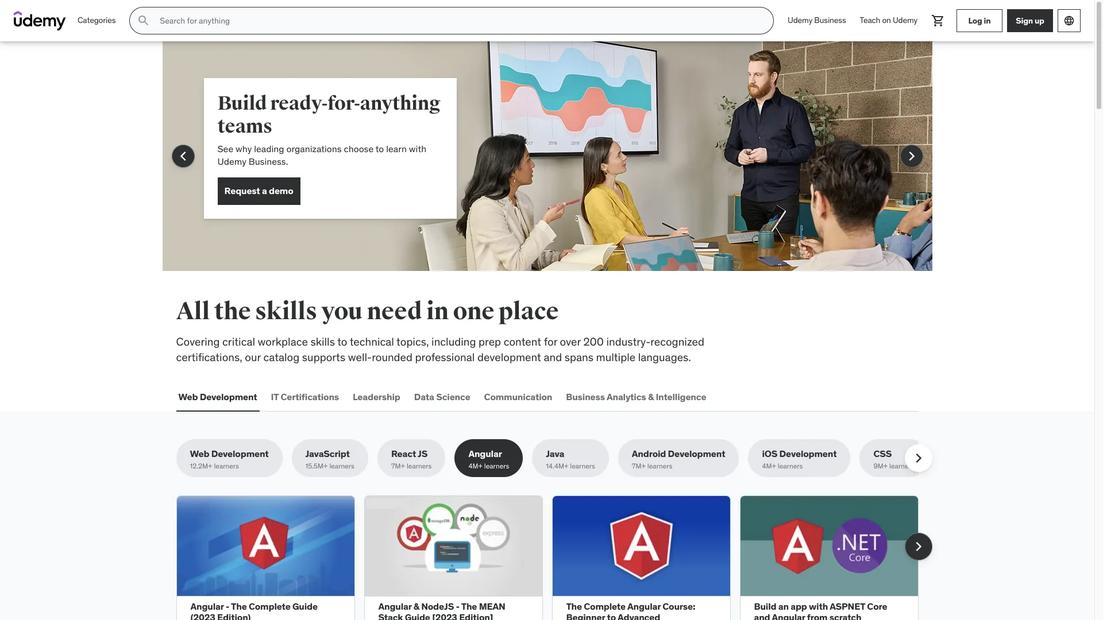 Task type: vqa. For each thing, say whether or not it's contained in the screenshot.
'Memory?'
no



Task type: locate. For each thing, give the bounding box(es) containing it.
edition]
[[459, 612, 493, 621]]

build inside build ready-for-anything teams see why leading organizations choose to learn with udemy business.
[[218, 91, 267, 116]]

0 horizontal spatial and
[[544, 351, 562, 364]]

development for android development 7m+ learners
[[668, 449, 726, 460]]

with right learn
[[409, 143, 427, 155]]

the
[[214, 297, 251, 327]]

1 4m+ from the left
[[469, 463, 483, 471]]

0 vertical spatial with
[[409, 143, 427, 155]]

aspnet
[[830, 601, 866, 613]]

angular - the complete guide (2023 edition)
[[191, 601, 318, 621]]

development for web development
[[200, 391, 257, 403]]

3 the from the left
[[567, 601, 582, 613]]

1 horizontal spatial guide
[[405, 612, 431, 621]]

and
[[544, 351, 562, 364], [755, 612, 771, 621]]

including
[[432, 335, 476, 349]]

web
[[179, 391, 198, 403], [190, 449, 210, 460]]

build ready-for-anything teams see why leading organizations choose to learn with udemy business.
[[218, 91, 441, 168]]

nodejs
[[422, 601, 454, 613]]

skills inside covering critical workplace skills to technical topics, including prep content for over 200 industry-recognized certifications, our catalog supports well-rounded professional development and spans multiple languages.
[[311, 335, 335, 349]]

development inside android development 7m+ learners
[[668, 449, 726, 460]]

for-
[[328, 91, 360, 116]]

learners inside css 9m+ learners
[[890, 463, 915, 471]]

1 vertical spatial &
[[414, 601, 420, 613]]

& right analytics on the right
[[649, 391, 654, 403]]

intelligence
[[656, 391, 707, 403]]

- right (2023
[[226, 601, 230, 613]]

development for ios development 4m+ learners
[[780, 449, 837, 460]]

next image
[[903, 147, 921, 166]]

1 vertical spatial to
[[338, 335, 348, 349]]

1 vertical spatial next image
[[910, 538, 928, 556]]

development right ios on the bottom of page
[[780, 449, 837, 460]]

carousel element
[[162, 41, 933, 299], [176, 496, 933, 621]]

0 vertical spatial and
[[544, 351, 562, 364]]

workplace
[[258, 335, 308, 349]]

7m+ down the react in the bottom of the page
[[392, 463, 405, 471]]

css
[[874, 449, 893, 460]]

build left an
[[755, 601, 777, 613]]

development
[[478, 351, 542, 364]]

web inside button
[[179, 391, 198, 403]]

see
[[218, 143, 234, 155]]

with right app
[[810, 601, 829, 613]]

learners
[[214, 463, 239, 471], [330, 463, 355, 471], [407, 463, 432, 471], [485, 463, 510, 471], [571, 463, 596, 471], [648, 463, 673, 471], [778, 463, 803, 471], [890, 463, 915, 471]]

0 vertical spatial &
[[649, 391, 654, 403]]

12.2m+
[[190, 463, 212, 471]]

the inside the complete angular course: beginner to advanced
[[567, 601, 582, 613]]

communication button
[[482, 384, 555, 411]]

one
[[453, 297, 495, 327]]

4 learners from the left
[[485, 463, 510, 471]]

2 - from the left
[[456, 601, 460, 613]]

(2023
[[191, 612, 215, 621]]

0 horizontal spatial to
[[338, 335, 348, 349]]

Search for anything text field
[[158, 11, 760, 30]]

catalog
[[264, 351, 300, 364]]

topic filters element
[[176, 440, 933, 478]]

1 horizontal spatial in
[[985, 15, 992, 26]]

15.5m+
[[306, 463, 328, 471]]

angular inside angular 4m+ learners
[[469, 449, 502, 460]]

1 horizontal spatial the
[[462, 601, 477, 613]]

business left teach
[[815, 15, 847, 25]]

mean
[[479, 601, 506, 613]]

1 horizontal spatial 7m+
[[632, 463, 646, 471]]

1 vertical spatial in
[[427, 297, 449, 327]]

2 learners from the left
[[330, 463, 355, 471]]

2 the from the left
[[462, 601, 477, 613]]

1 learners from the left
[[214, 463, 239, 471]]

0 horizontal spatial build
[[218, 91, 267, 116]]

1 the from the left
[[231, 601, 247, 613]]

1 horizontal spatial &
[[649, 391, 654, 403]]

why
[[236, 143, 252, 155]]

1 vertical spatial carousel element
[[176, 496, 933, 621]]

data science button
[[412, 384, 473, 411]]

200
[[584, 335, 604, 349]]

0 horizontal spatial &
[[414, 601, 420, 613]]

7m+ down android
[[632, 463, 646, 471]]

and left an
[[755, 612, 771, 621]]

& inside business analytics & intelligence button
[[649, 391, 654, 403]]

guide
[[293, 601, 318, 613], [405, 612, 431, 621]]

0 horizontal spatial 7m+
[[392, 463, 405, 471]]

choose a language image
[[1064, 15, 1076, 26]]

0 vertical spatial build
[[218, 91, 267, 116]]

2 complete from the left
[[584, 601, 626, 613]]

development inside web development 12.2m+ learners
[[211, 449, 269, 460]]

request a demo
[[225, 185, 294, 197]]

edition)
[[217, 612, 251, 621]]

spans
[[565, 351, 594, 364]]

web down certifications,
[[179, 391, 198, 403]]

web for web development 12.2m+ learners
[[190, 449, 210, 460]]

& left nodejs
[[414, 601, 420, 613]]

7m+ inside android development 7m+ learners
[[632, 463, 646, 471]]

0 horizontal spatial 4m+
[[469, 463, 483, 471]]

to up "supports"
[[338, 335, 348, 349]]

1 horizontal spatial to
[[376, 143, 384, 155]]

in up including in the bottom left of the page
[[427, 297, 449, 327]]

skills
[[255, 297, 317, 327], [311, 335, 335, 349]]

complete inside the complete angular course: beginner to advanced
[[584, 601, 626, 613]]

web up 12.2m+
[[190, 449, 210, 460]]

1 horizontal spatial complete
[[584, 601, 626, 613]]

udemy business link
[[781, 7, 854, 34]]

build for an
[[755, 601, 777, 613]]

angular inside "angular - the complete guide (2023 edition)"
[[191, 601, 224, 613]]

over
[[560, 335, 581, 349]]

0 horizontal spatial with
[[409, 143, 427, 155]]

learners inside angular 4m+ learners
[[485, 463, 510, 471]]

2 horizontal spatial the
[[567, 601, 582, 613]]

demo
[[269, 185, 294, 197]]

science
[[437, 391, 471, 403]]

prep
[[479, 335, 501, 349]]

1 7m+ from the left
[[392, 463, 405, 471]]

with
[[409, 143, 427, 155], [810, 601, 829, 613]]

1 horizontal spatial -
[[456, 601, 460, 613]]

log
[[969, 15, 983, 26]]

1 next image from the top
[[910, 450, 928, 468]]

certifications
[[281, 391, 339, 403]]

build
[[218, 91, 267, 116], [755, 601, 777, 613]]

with inside build ready-for-anything teams see why leading organizations choose to learn with udemy business.
[[409, 143, 427, 155]]

web development button
[[176, 384, 260, 411]]

0 horizontal spatial -
[[226, 601, 230, 613]]

place
[[499, 297, 559, 327]]

build inside build an app with aspnet core and angular from scratch
[[755, 601, 777, 613]]

web inside web development 12.2m+ learners
[[190, 449, 210, 460]]

1 horizontal spatial 4m+
[[763, 463, 777, 471]]

the inside angular & nodejs - the mean stack guide [2023 edition]
[[462, 601, 477, 613]]

development inside ios development 4m+ learners
[[780, 449, 837, 460]]

and down for
[[544, 351, 562, 364]]

1 - from the left
[[226, 601, 230, 613]]

2 7m+ from the left
[[632, 463, 646, 471]]

1 vertical spatial with
[[810, 601, 829, 613]]

0 horizontal spatial guide
[[293, 601, 318, 613]]

guide inside "angular - the complete guide (2023 edition)"
[[293, 601, 318, 613]]

development right android
[[668, 449, 726, 460]]

teach on udemy link
[[854, 7, 925, 34]]

to right beginner at the right
[[607, 612, 616, 621]]

in right the log at the top of page
[[985, 15, 992, 26]]

business
[[815, 15, 847, 25], [567, 391, 605, 403]]

skills up workplace
[[255, 297, 317, 327]]

business analytics & intelligence
[[567, 391, 707, 403]]

react js 7m+ learners
[[392, 449, 432, 471]]

7 learners from the left
[[778, 463, 803, 471]]

javascript 15.5m+ learners
[[306, 449, 355, 471]]

0 horizontal spatial udemy
[[218, 156, 247, 168]]

1 horizontal spatial build
[[755, 601, 777, 613]]

for
[[544, 335, 558, 349]]

development up 12.2m+
[[211, 449, 269, 460]]

1 vertical spatial web
[[190, 449, 210, 460]]

9m+
[[874, 463, 888, 471]]

1 horizontal spatial business
[[815, 15, 847, 25]]

learners inside ios development 4m+ learners
[[778, 463, 803, 471]]

0 horizontal spatial in
[[427, 297, 449, 327]]

build up why
[[218, 91, 267, 116]]

4m+
[[469, 463, 483, 471], [763, 463, 777, 471]]

business.
[[249, 156, 288, 168]]

0 vertical spatial to
[[376, 143, 384, 155]]

1 vertical spatial business
[[567, 391, 605, 403]]

0 horizontal spatial business
[[567, 391, 605, 403]]

to
[[376, 143, 384, 155], [338, 335, 348, 349], [607, 612, 616, 621]]

skills up "supports"
[[311, 335, 335, 349]]

anything
[[360, 91, 441, 116]]

angular - the complete guide (2023 edition) link
[[191, 601, 318, 621]]

business down spans
[[567, 391, 605, 403]]

build an app with aspnet core and angular from scratch link
[[755, 601, 888, 621]]

course:
[[663, 601, 696, 613]]

1 vertical spatial and
[[755, 612, 771, 621]]

0 vertical spatial next image
[[910, 450, 928, 468]]

2 4m+ from the left
[[763, 463, 777, 471]]

2 horizontal spatial udemy
[[893, 15, 918, 25]]

0 horizontal spatial complete
[[249, 601, 291, 613]]

7m+ inside react js 7m+ learners
[[392, 463, 405, 471]]

development inside button
[[200, 391, 257, 403]]

4m+ inside ios development 4m+ learners
[[763, 463, 777, 471]]

0 horizontal spatial the
[[231, 601, 247, 613]]

1 horizontal spatial with
[[810, 601, 829, 613]]

request
[[225, 185, 260, 197]]

development down certifications,
[[200, 391, 257, 403]]

to left learn
[[376, 143, 384, 155]]

javascript
[[306, 449, 350, 460]]

leadership
[[353, 391, 401, 403]]

angular inside build an app with aspnet core and angular from scratch
[[773, 612, 806, 621]]

with inside build an app with aspnet core and angular from scratch
[[810, 601, 829, 613]]

next image
[[910, 450, 928, 468], [910, 538, 928, 556]]

2 vertical spatial to
[[607, 612, 616, 621]]

angular
[[469, 449, 502, 460], [191, 601, 224, 613], [379, 601, 412, 613], [628, 601, 661, 613], [773, 612, 806, 621]]

1 vertical spatial build
[[755, 601, 777, 613]]

0 vertical spatial carousel element
[[162, 41, 933, 299]]

3 learners from the left
[[407, 463, 432, 471]]

data science
[[414, 391, 471, 403]]

5 learners from the left
[[571, 463, 596, 471]]

angular for -
[[191, 601, 224, 613]]

7m+
[[392, 463, 405, 471], [632, 463, 646, 471]]

critical
[[223, 335, 255, 349]]

0 vertical spatial web
[[179, 391, 198, 403]]

1 complete from the left
[[249, 601, 291, 613]]

6 learners from the left
[[648, 463, 673, 471]]

1 vertical spatial skills
[[311, 335, 335, 349]]

angular inside angular & nodejs - the mean stack guide [2023 edition]
[[379, 601, 412, 613]]

udemy
[[788, 15, 813, 25], [893, 15, 918, 25], [218, 156, 247, 168]]

teach on udemy
[[860, 15, 918, 25]]

to inside build ready-for-anything teams see why leading organizations choose to learn with udemy business.
[[376, 143, 384, 155]]

and inside covering critical workplace skills to technical topics, including prep content for over 200 industry-recognized certifications, our catalog supports well-rounded professional development and spans multiple languages.
[[544, 351, 562, 364]]

- right nodejs
[[456, 601, 460, 613]]

7m+ for android development
[[632, 463, 646, 471]]

1 horizontal spatial and
[[755, 612, 771, 621]]

&
[[649, 391, 654, 403], [414, 601, 420, 613]]

8 learners from the left
[[890, 463, 915, 471]]

recognized
[[651, 335, 705, 349]]

development
[[200, 391, 257, 403], [211, 449, 269, 460], [668, 449, 726, 460], [780, 449, 837, 460]]

2 horizontal spatial to
[[607, 612, 616, 621]]

7m+ for react js
[[392, 463, 405, 471]]



Task type: describe. For each thing, give the bounding box(es) containing it.
covering critical workplace skills to technical topics, including prep content for over 200 industry-recognized certifications, our catalog supports well-rounded professional development and spans multiple languages.
[[176, 335, 705, 364]]

[2023
[[432, 612, 458, 621]]

you
[[322, 297, 363, 327]]

our
[[245, 351, 261, 364]]

rounded
[[372, 351, 413, 364]]

categories button
[[71, 7, 123, 34]]

udemy image
[[14, 11, 66, 30]]

teams
[[218, 114, 272, 139]]

an
[[779, 601, 789, 613]]

ios
[[763, 449, 778, 460]]

angular inside the complete angular course: beginner to advanced
[[628, 601, 661, 613]]

angular & nodejs - the mean stack guide [2023 edition] link
[[379, 601, 506, 621]]

well-
[[348, 351, 372, 364]]

communication
[[484, 391, 553, 403]]

2 next image from the top
[[910, 538, 928, 556]]

js
[[418, 449, 428, 460]]

submit search image
[[137, 14, 151, 28]]

categories
[[78, 15, 116, 25]]

ready-
[[270, 91, 328, 116]]

0 vertical spatial skills
[[255, 297, 317, 327]]

0 vertical spatial business
[[815, 15, 847, 25]]

build an app with aspnet core and angular from scratch
[[755, 601, 888, 621]]

shopping cart with 0 items image
[[932, 14, 946, 28]]

to inside the complete angular course: beginner to advanced
[[607, 612, 616, 621]]

previous image
[[174, 147, 192, 166]]

next image inside topic filters element
[[910, 450, 928, 468]]

leading
[[254, 143, 284, 155]]

angular 4m+ learners
[[469, 449, 510, 471]]

- inside angular & nodejs - the mean stack guide [2023 edition]
[[456, 601, 460, 613]]

java 14.4m+ learners
[[546, 449, 596, 471]]

scratch
[[830, 612, 862, 621]]

it certifications
[[271, 391, 339, 403]]

languages.
[[639, 351, 692, 364]]

learners inside web development 12.2m+ learners
[[214, 463, 239, 471]]

it certifications button
[[269, 384, 342, 411]]

web development 12.2m+ learners
[[190, 449, 269, 471]]

the complete angular course: beginner to advanced link
[[567, 601, 696, 621]]

business inside button
[[567, 391, 605, 403]]

- inside "angular - the complete guide (2023 edition)"
[[226, 601, 230, 613]]

log in
[[969, 15, 992, 26]]

build for ready-
[[218, 91, 267, 116]]

multiple
[[597, 351, 636, 364]]

learners inside react js 7m+ learners
[[407, 463, 432, 471]]

up
[[1036, 15, 1045, 26]]

& inside angular & nodejs - the mean stack guide [2023 edition]
[[414, 601, 420, 613]]

learners inside javascript 15.5m+ learners
[[330, 463, 355, 471]]

angular for 4m+
[[469, 449, 502, 460]]

app
[[791, 601, 808, 613]]

angular & nodejs - the mean stack guide [2023 edition]
[[379, 601, 506, 621]]

development for web development 12.2m+ learners
[[211, 449, 269, 460]]

4m+ inside angular 4m+ learners
[[469, 463, 483, 471]]

log in link
[[957, 9, 1003, 32]]

web for web development
[[179, 391, 198, 403]]

all the skills you need in one place
[[176, 297, 559, 327]]

1 horizontal spatial udemy
[[788, 15, 813, 25]]

data
[[414, 391, 435, 403]]

carousel element containing build ready-for-anything teams
[[162, 41, 933, 299]]

guide inside angular & nodejs - the mean stack guide [2023 edition]
[[405, 612, 431, 621]]

0 vertical spatial in
[[985, 15, 992, 26]]

learn
[[387, 143, 407, 155]]

covering
[[176, 335, 220, 349]]

professional
[[415, 351, 475, 364]]

udemy business
[[788, 15, 847, 25]]

industry-
[[607, 335, 651, 349]]

business analytics & intelligence button
[[564, 384, 709, 411]]

on
[[883, 15, 892, 25]]

analytics
[[607, 391, 647, 403]]

android development 7m+ learners
[[632, 449, 726, 471]]

sign
[[1017, 15, 1034, 26]]

android
[[632, 449, 667, 460]]

the complete angular course: beginner to advanced
[[567, 601, 696, 621]]

learners inside android development 7m+ learners
[[648, 463, 673, 471]]

from
[[808, 612, 828, 621]]

complete inside "angular - the complete guide (2023 edition)"
[[249, 601, 291, 613]]

need
[[367, 297, 422, 327]]

web development
[[179, 391, 257, 403]]

it
[[271, 391, 279, 403]]

core
[[868, 601, 888, 613]]

angular for &
[[379, 601, 412, 613]]

to inside covering critical workplace skills to technical topics, including prep content for over 200 industry-recognized certifications, our catalog supports well-rounded professional development and spans multiple languages.
[[338, 335, 348, 349]]

ios development 4m+ learners
[[763, 449, 837, 471]]

udemy inside build ready-for-anything teams see why leading organizations choose to learn with udemy business.
[[218, 156, 247, 168]]

the inside "angular - the complete guide (2023 edition)"
[[231, 601, 247, 613]]

technical
[[350, 335, 394, 349]]

carousel element containing angular - the complete guide (2023 edition)
[[176, 496, 933, 621]]

react
[[392, 449, 416, 460]]

request a demo link
[[218, 178, 300, 205]]

topics,
[[397, 335, 429, 349]]

sign up link
[[1008, 9, 1054, 32]]

java
[[546, 449, 565, 460]]

organizations
[[287, 143, 342, 155]]

sign up
[[1017, 15, 1045, 26]]

teach
[[860, 15, 881, 25]]

learners inside java 14.4m+ learners
[[571, 463, 596, 471]]

and inside build an app with aspnet core and angular from scratch
[[755, 612, 771, 621]]

stack
[[379, 612, 403, 621]]

advanced
[[618, 612, 661, 621]]

beginner
[[567, 612, 606, 621]]

all
[[176, 297, 210, 327]]



